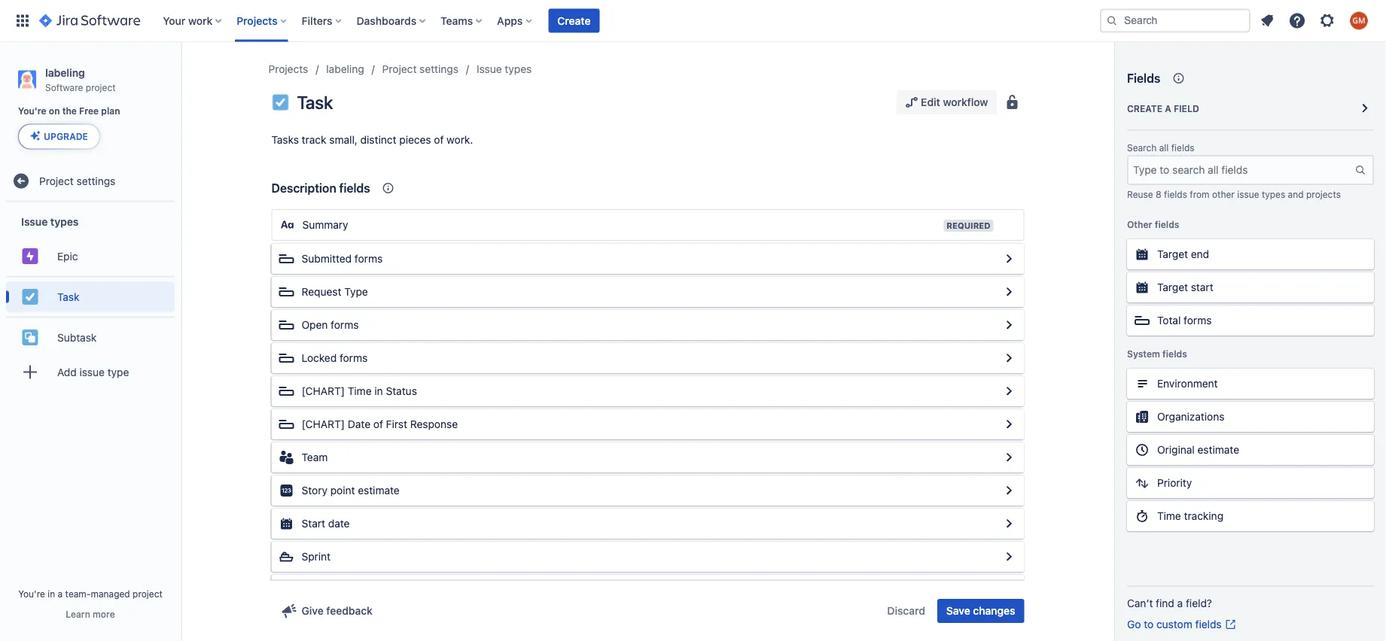 Task type: vqa. For each thing, say whether or not it's contained in the screenshot.
the right labeling
yes



Task type: describe. For each thing, give the bounding box(es) containing it.
changes
[[974, 605, 1016, 618]]

save changes button
[[938, 600, 1025, 624]]

add issue type button
[[6, 357, 175, 387]]

labeling link
[[326, 60, 364, 78]]

[chart] for [chart] time in status
[[302, 385, 345, 398]]

0 horizontal spatial project settings link
[[6, 166, 175, 196]]

epic link
[[6, 241, 175, 271]]

0 horizontal spatial in
[[48, 589, 55, 600]]

projects for projects link
[[269, 63, 308, 75]]

edit
[[921, 96, 941, 108]]

plan
[[101, 106, 120, 117]]

group containing issue types
[[6, 202, 175, 397]]

apps
[[497, 14, 523, 27]]

you're on the free plan
[[18, 106, 120, 117]]

time inside 'button'
[[348, 385, 372, 398]]

time inside button
[[1158, 510, 1182, 523]]

custom
[[1157, 619, 1193, 631]]

1 horizontal spatial project
[[133, 589, 163, 600]]

target end
[[1158, 248, 1210, 261]]

1 horizontal spatial a
[[1166, 103, 1172, 114]]

start
[[302, 518, 325, 530]]

tracking
[[1185, 510, 1224, 523]]

of inside button
[[374, 418, 383, 431]]

give
[[302, 605, 324, 618]]

projects button
[[232, 9, 293, 33]]

create for create
[[558, 14, 591, 27]]

edit workflow
[[921, 96, 989, 108]]

your work button
[[158, 9, 228, 33]]

more
[[93, 609, 115, 620]]

organizations
[[1158, 411, 1225, 423]]

8
[[1156, 189, 1162, 200]]

settings image
[[1319, 12, 1337, 30]]

organizations button
[[1128, 402, 1375, 432]]

primary element
[[9, 0, 1101, 42]]

upgrade
[[44, 131, 88, 142]]

field?
[[1187, 598, 1213, 610]]

workflow
[[944, 96, 989, 108]]

fields
[[1128, 71, 1161, 86]]

open field configuration image for request
[[1001, 283, 1019, 301]]

upgrade button
[[19, 125, 99, 149]]

[chart] time in status button
[[272, 377, 1025, 407]]

discard
[[888, 605, 926, 618]]

point
[[331, 485, 355, 497]]

search all fields
[[1128, 143, 1195, 153]]

target for target start
[[1158, 281, 1189, 294]]

software
[[45, 82, 83, 93]]

you're for you're on the free plan
[[18, 106, 46, 117]]

open field configuration image for submitted
[[1001, 250, 1019, 268]]

Search field
[[1101, 9, 1251, 33]]

[chart] time in status
[[302, 385, 417, 398]]

forms for open forms
[[331, 319, 359, 331]]

target start
[[1158, 281, 1214, 294]]

original
[[1158, 444, 1195, 457]]

teams button
[[436, 9, 488, 33]]

environment button
[[1128, 369, 1375, 399]]

end
[[1192, 248, 1210, 261]]

locked
[[302, 352, 337, 365]]

other
[[1213, 189, 1235, 200]]

add issue type
[[57, 366, 129, 379]]

forms for locked forms
[[340, 352, 368, 365]]

story
[[302, 485, 328, 497]]

system fields
[[1128, 349, 1188, 359]]

field
[[1174, 103, 1200, 114]]

and
[[1289, 189, 1305, 200]]

fields right 8
[[1165, 189, 1188, 200]]

status
[[386, 385, 417, 398]]

filters
[[302, 14, 333, 27]]

projects for 'projects' dropdown button
[[237, 14, 278, 27]]

issue types for issue types link
[[477, 63, 532, 75]]

target start button
[[1128, 273, 1375, 303]]

types for group containing issue types
[[50, 216, 79, 228]]

to
[[1144, 619, 1154, 631]]

type
[[108, 366, 129, 379]]

this link will be opened in a new tab image
[[1225, 619, 1237, 631]]

open field configuration image for locked
[[1001, 350, 1019, 368]]

search
[[1128, 143, 1157, 153]]

banner containing your work
[[0, 0, 1387, 42]]

more information about the fields image
[[1170, 69, 1188, 87]]

work.
[[447, 134, 473, 146]]

request type button
[[272, 277, 1025, 307]]

0 vertical spatial task
[[297, 92, 333, 113]]

start
[[1192, 281, 1214, 294]]

other
[[1128, 219, 1153, 230]]

create button
[[549, 9, 600, 33]]

date
[[348, 418, 371, 431]]

open field configuration image for open
[[1001, 316, 1019, 334]]

distinct
[[361, 134, 397, 146]]

discard button
[[879, 600, 935, 624]]

team button
[[272, 443, 1025, 473]]

1 horizontal spatial issue
[[1238, 189, 1260, 200]]

all
[[1160, 143, 1169, 153]]

issue inside button
[[80, 366, 105, 379]]

1 vertical spatial project settings
[[39, 175, 116, 187]]

go
[[1128, 619, 1142, 631]]

task link
[[6, 282, 175, 312]]

1 vertical spatial types
[[1263, 189, 1286, 200]]

no restrictions image
[[1004, 93, 1022, 111]]

issue for group containing issue types
[[21, 216, 48, 228]]

[chart] date of first response button
[[272, 410, 1025, 440]]

fields right all
[[1172, 143, 1195, 153]]

issue for issue types link
[[477, 63, 502, 75]]

dashboards
[[357, 14, 417, 27]]

[chart] for [chart] date of first response
[[302, 418, 345, 431]]

open field configuration image inside sprint button
[[1001, 548, 1019, 567]]

your work
[[163, 14, 213, 27]]

time tracking
[[1158, 510, 1224, 523]]

search image
[[1107, 15, 1119, 27]]



Task type: locate. For each thing, give the bounding box(es) containing it.
0 horizontal spatial task
[[57, 291, 79, 303]]

open field configuration image inside team button
[[1001, 449, 1019, 467]]

0 vertical spatial open field configuration image
[[1001, 416, 1019, 434]]

target inside button
[[1158, 281, 1189, 294]]

issue
[[477, 63, 502, 75], [21, 216, 48, 228]]

open forms
[[302, 319, 359, 331]]

create right "apps" dropdown button
[[558, 14, 591, 27]]

1 vertical spatial time
[[1158, 510, 1182, 523]]

priority
[[1158, 477, 1193, 490]]

submitted forms
[[302, 253, 383, 265]]

project down upgrade button
[[39, 175, 74, 187]]

issue right add
[[80, 366, 105, 379]]

in
[[375, 385, 383, 398], [48, 589, 55, 600]]

labeling for labeling software project
[[45, 66, 85, 79]]

in inside 'button'
[[375, 385, 383, 398]]

save
[[947, 605, 971, 618]]

0 vertical spatial [chart]
[[302, 385, 345, 398]]

your profile and settings image
[[1351, 12, 1369, 30]]

1 horizontal spatial create
[[1128, 103, 1163, 114]]

project up 'plan'
[[86, 82, 116, 93]]

task
[[297, 92, 333, 113], [57, 291, 79, 303]]

a for can't find a field?
[[1178, 598, 1184, 610]]

1 horizontal spatial project
[[382, 63, 417, 75]]

can't
[[1128, 598, 1154, 610]]

you're left on
[[18, 106, 46, 117]]

1 vertical spatial issue
[[80, 366, 105, 379]]

0 vertical spatial target
[[1158, 248, 1189, 261]]

teams
[[441, 14, 473, 27]]

team
[[302, 452, 328, 464]]

forms for submitted forms
[[355, 253, 383, 265]]

add
[[57, 366, 77, 379]]

create for create a field
[[1128, 103, 1163, 114]]

learn
[[66, 609, 90, 620]]

project settings down upgrade
[[39, 175, 116, 187]]

2 vertical spatial types
[[50, 216, 79, 228]]

create
[[558, 14, 591, 27], [1128, 103, 1163, 114]]

projects up issue type icon
[[269, 63, 308, 75]]

4 open field configuration image from the top
[[1001, 350, 1019, 368]]

issue types up the epic
[[21, 216, 79, 228]]

0 horizontal spatial time
[[348, 385, 372, 398]]

0 vertical spatial project
[[86, 82, 116, 93]]

open field configuration image for date
[[1001, 416, 1019, 434]]

forms for total forms
[[1184, 315, 1212, 327]]

types inside issue types link
[[505, 63, 532, 75]]

2 [chart] from the top
[[302, 418, 345, 431]]

issue inside group
[[21, 216, 48, 228]]

you're
[[18, 106, 46, 117], [18, 589, 45, 600]]

forms inside locked forms button
[[340, 352, 368, 365]]

[chart] inside button
[[302, 418, 345, 431]]

types inside group
[[50, 216, 79, 228]]

forms inside "open forms" button
[[331, 319, 359, 331]]

estimate right the point
[[358, 485, 400, 497]]

estimate inside button
[[358, 485, 400, 497]]

open field configuration image for story
[[1001, 482, 1019, 500]]

0 vertical spatial project settings
[[382, 63, 459, 75]]

issue right other
[[1238, 189, 1260, 200]]

labeling for labeling
[[326, 63, 364, 75]]

2 open field configuration image from the top
[[1001, 283, 1019, 301]]

story point estimate
[[302, 485, 400, 497]]

filters button
[[297, 9, 348, 33]]

1 vertical spatial issue
[[21, 216, 48, 228]]

2 horizontal spatial a
[[1178, 598, 1184, 610]]

[chart] down locked on the left bottom
[[302, 385, 345, 398]]

description
[[272, 181, 336, 195]]

project settings down dashboards popup button
[[382, 63, 459, 75]]

original estimate
[[1158, 444, 1240, 457]]

1 target from the top
[[1158, 248, 1189, 261]]

1 vertical spatial settings
[[76, 175, 116, 187]]

save changes
[[947, 605, 1016, 618]]

estimate inside button
[[1198, 444, 1240, 457]]

0 vertical spatial time
[[348, 385, 372, 398]]

first
[[386, 418, 408, 431]]

0 horizontal spatial project
[[86, 82, 116, 93]]

a right find
[[1178, 598, 1184, 610]]

description fields
[[272, 181, 370, 195]]

0 horizontal spatial estimate
[[358, 485, 400, 497]]

a left field
[[1166, 103, 1172, 114]]

2 you're from the top
[[18, 589, 45, 600]]

open field configuration image inside [chart] date of first response button
[[1001, 416, 1019, 434]]

required
[[947, 221, 991, 231]]

locked forms button
[[272, 344, 1025, 374]]

forms right the total
[[1184, 315, 1212, 327]]

labeling down filters popup button
[[326, 63, 364, 75]]

0 horizontal spatial project settings
[[39, 175, 116, 187]]

target end button
[[1128, 240, 1375, 270]]

1 vertical spatial target
[[1158, 281, 1189, 294]]

1 horizontal spatial in
[[375, 385, 383, 398]]

projects
[[1307, 189, 1342, 200]]

create down the fields
[[1128, 103, 1163, 114]]

dashboards button
[[352, 9, 432, 33]]

0 vertical spatial types
[[505, 63, 532, 75]]

1 vertical spatial open field configuration image
[[1001, 515, 1019, 533]]

1 you're from the top
[[18, 106, 46, 117]]

of
[[434, 134, 444, 146], [374, 418, 383, 431]]

task right issue type icon
[[297, 92, 333, 113]]

target left "end"
[[1158, 248, 1189, 261]]

1 horizontal spatial types
[[505, 63, 532, 75]]

3 open field configuration image from the top
[[1001, 548, 1019, 567]]

target inside button
[[1158, 248, 1189, 261]]

estimate right 'original'
[[1198, 444, 1240, 457]]

fields left this link will be opened in a new tab icon
[[1196, 619, 1222, 631]]

team-
[[65, 589, 91, 600]]

0 vertical spatial estimate
[[1198, 444, 1240, 457]]

priority button
[[1128, 469, 1375, 499]]

summary
[[302, 219, 349, 231]]

0 vertical spatial create
[[558, 14, 591, 27]]

0 horizontal spatial labeling
[[45, 66, 85, 79]]

issue types inside group
[[21, 216, 79, 228]]

1 horizontal spatial project settings link
[[382, 60, 459, 78]]

1 horizontal spatial task
[[297, 92, 333, 113]]

1 vertical spatial in
[[48, 589, 55, 600]]

fields
[[1172, 143, 1195, 153], [339, 181, 370, 195], [1165, 189, 1188, 200], [1155, 219, 1180, 230], [1163, 349, 1188, 359], [1196, 619, 1222, 631]]

issue up epic link
[[21, 216, 48, 228]]

a left team-
[[58, 589, 63, 600]]

projects inside dropdown button
[[237, 14, 278, 27]]

target left start
[[1158, 281, 1189, 294]]

0 vertical spatial issue
[[477, 63, 502, 75]]

3 open field configuration image from the top
[[1001, 316, 1019, 334]]

project settings link down upgrade
[[6, 166, 175, 196]]

fields right the other
[[1155, 219, 1180, 230]]

give feedback button
[[272, 600, 382, 624]]

from
[[1191, 189, 1210, 200]]

1 horizontal spatial estimate
[[1198, 444, 1240, 457]]

7 open field configuration image from the top
[[1001, 482, 1019, 500]]

0 vertical spatial project
[[382, 63, 417, 75]]

0 horizontal spatial issue
[[80, 366, 105, 379]]

date
[[328, 518, 350, 530]]

1 vertical spatial task
[[57, 291, 79, 303]]

can't find a field?
[[1128, 598, 1213, 610]]

types down "apps" dropdown button
[[505, 63, 532, 75]]

banner
[[0, 0, 1387, 42]]

issue types for group containing issue types
[[21, 216, 79, 228]]

locked forms
[[302, 352, 368, 365]]

appswitcher icon image
[[14, 12, 32, 30]]

types for issue types link
[[505, 63, 532, 75]]

forms inside total forms button
[[1184, 315, 1212, 327]]

forms up the [chart] time in status
[[340, 352, 368, 365]]

other fields
[[1128, 219, 1180, 230]]

time tracking button
[[1128, 502, 1375, 532]]

task down the epic
[[57, 291, 79, 303]]

managed
[[91, 589, 130, 600]]

open field configuration image inside "open forms" button
[[1001, 316, 1019, 334]]

1 horizontal spatial labeling
[[326, 63, 364, 75]]

reuse 8 fields from other issue types and projects
[[1128, 189, 1342, 200]]

1 horizontal spatial of
[[434, 134, 444, 146]]

forms up type at the left of the page
[[355, 253, 383, 265]]

time up date
[[348, 385, 372, 398]]

1 vertical spatial [chart]
[[302, 418, 345, 431]]

small,
[[329, 134, 358, 146]]

submitted
[[302, 253, 352, 265]]

time down priority at the right of page
[[1158, 510, 1182, 523]]

learn more
[[66, 609, 115, 620]]

0 vertical spatial projects
[[237, 14, 278, 27]]

start date button
[[272, 509, 1025, 539]]

project settings link
[[382, 60, 459, 78], [6, 166, 175, 196]]

1 vertical spatial issue types
[[21, 216, 79, 228]]

request type
[[302, 286, 368, 298]]

1 vertical spatial estimate
[[358, 485, 400, 497]]

notifications image
[[1259, 12, 1277, 30]]

2 vertical spatial open field configuration image
[[1001, 548, 1019, 567]]

types up the epic
[[50, 216, 79, 228]]

1 vertical spatial project
[[133, 589, 163, 600]]

1 horizontal spatial issue types
[[477, 63, 532, 75]]

[chart] inside 'button'
[[302, 385, 345, 398]]

settings down teams
[[420, 63, 459, 75]]

jira software image
[[39, 12, 140, 30], [39, 12, 140, 30]]

time
[[348, 385, 372, 398], [1158, 510, 1182, 523]]

help image
[[1289, 12, 1307, 30]]

group
[[6, 202, 175, 397]]

[chart] up team
[[302, 418, 345, 431]]

0 horizontal spatial a
[[58, 589, 63, 600]]

project down dashboards popup button
[[382, 63, 417, 75]]

sprint button
[[272, 542, 1025, 573]]

open
[[302, 319, 328, 331]]

open field configuration image inside the "submitted forms" 'button'
[[1001, 250, 1019, 268]]

target for target end
[[1158, 248, 1189, 261]]

task inside group
[[57, 291, 79, 303]]

0 horizontal spatial settings
[[76, 175, 116, 187]]

project right managed
[[133, 589, 163, 600]]

open field configuration image inside start date button
[[1001, 515, 1019, 533]]

estimate
[[1198, 444, 1240, 457], [358, 485, 400, 497]]

0 horizontal spatial of
[[374, 418, 383, 431]]

0 horizontal spatial types
[[50, 216, 79, 228]]

epic
[[57, 250, 78, 262]]

fields left the more information about the context fields image
[[339, 181, 370, 195]]

open field configuration image for [chart]
[[1001, 383, 1019, 401]]

0 vertical spatial you're
[[18, 106, 46, 117]]

fields right system
[[1163, 349, 1188, 359]]

0 horizontal spatial issue types
[[21, 216, 79, 228]]

open field configuration image
[[1001, 416, 1019, 434], [1001, 515, 1019, 533], [1001, 548, 1019, 567]]

a for you're in a team-managed project
[[58, 589, 63, 600]]

0 horizontal spatial create
[[558, 14, 591, 27]]

of left first
[[374, 418, 383, 431]]

open field configuration image inside locked forms button
[[1001, 350, 1019, 368]]

1 horizontal spatial issue
[[477, 63, 502, 75]]

free
[[79, 106, 99, 117]]

1 horizontal spatial project settings
[[382, 63, 459, 75]]

[chart]
[[302, 385, 345, 398], [302, 418, 345, 431]]

labeling inside labeling software project
[[45, 66, 85, 79]]

1 horizontal spatial time
[[1158, 510, 1182, 523]]

issue types down apps
[[477, 63, 532, 75]]

project settings link down dashboards popup button
[[382, 60, 459, 78]]

open forms button
[[272, 310, 1025, 341]]

open field configuration image
[[1001, 250, 1019, 268], [1001, 283, 1019, 301], [1001, 316, 1019, 334], [1001, 350, 1019, 368], [1001, 383, 1019, 401], [1001, 449, 1019, 467], [1001, 482, 1019, 500]]

1 vertical spatial projects
[[269, 63, 308, 75]]

apps button
[[493, 9, 538, 33]]

feedback
[[327, 605, 373, 618]]

you're for you're in a team-managed project
[[18, 589, 45, 600]]

work
[[188, 14, 213, 27]]

types left and
[[1263, 189, 1286, 200]]

1 open field configuration image from the top
[[1001, 250, 1019, 268]]

start date
[[302, 518, 350, 530]]

labeling software project
[[45, 66, 116, 93]]

you're left team-
[[18, 589, 45, 600]]

original estimate button
[[1128, 435, 1375, 466]]

Type to search all fields text field
[[1129, 157, 1355, 184]]

2 horizontal spatial types
[[1263, 189, 1286, 200]]

open field configuration image inside [chart] time in status 'button'
[[1001, 383, 1019, 401]]

0 horizontal spatial project
[[39, 175, 74, 187]]

2 target from the top
[[1158, 281, 1189, 294]]

1 open field configuration image from the top
[[1001, 416, 1019, 434]]

0 vertical spatial issue
[[1238, 189, 1260, 200]]

labeling
[[326, 63, 364, 75], [45, 66, 85, 79]]

1 vertical spatial of
[[374, 418, 383, 431]]

pieces
[[400, 134, 431, 146]]

go to custom fields
[[1128, 619, 1222, 631]]

0 vertical spatial settings
[[420, 63, 459, 75]]

in left team-
[[48, 589, 55, 600]]

1 horizontal spatial settings
[[420, 63, 459, 75]]

1 [chart] from the top
[[302, 385, 345, 398]]

on
[[49, 106, 60, 117]]

0 vertical spatial in
[[375, 385, 383, 398]]

of left work.
[[434, 134, 444, 146]]

1 vertical spatial project
[[39, 175, 74, 187]]

create inside button
[[558, 14, 591, 27]]

0 vertical spatial project settings link
[[382, 60, 459, 78]]

a
[[1166, 103, 1172, 114], [58, 589, 63, 600], [1178, 598, 1184, 610]]

issue types link
[[477, 60, 532, 78]]

in left 'status'
[[375, 385, 383, 398]]

more information about the context fields image
[[379, 179, 397, 197]]

labeling up software
[[45, 66, 85, 79]]

1 vertical spatial you're
[[18, 589, 45, 600]]

1 vertical spatial create
[[1128, 103, 1163, 114]]

forms right open at the left
[[331, 319, 359, 331]]

0 vertical spatial issue types
[[477, 63, 532, 75]]

track
[[302, 134, 327, 146]]

5 open field configuration image from the top
[[1001, 383, 1019, 401]]

forms inside the "submitted forms" 'button'
[[355, 253, 383, 265]]

sidebar navigation image
[[164, 60, 197, 90]]

6 open field configuration image from the top
[[1001, 449, 1019, 467]]

open field configuration image inside story point estimate button
[[1001, 482, 1019, 500]]

tasks
[[272, 134, 299, 146]]

0 horizontal spatial issue
[[21, 216, 48, 228]]

2 open field configuration image from the top
[[1001, 515, 1019, 533]]

the
[[62, 106, 77, 117]]

open field configuration image inside request type button
[[1001, 283, 1019, 301]]

add issue type image
[[21, 363, 39, 381]]

issue down apps
[[477, 63, 502, 75]]

0 vertical spatial of
[[434, 134, 444, 146]]

issue type icon image
[[272, 93, 290, 111]]

open field configuration image for date
[[1001, 515, 1019, 533]]

projects right work
[[237, 14, 278, 27]]

project inside labeling software project
[[86, 82, 116, 93]]

1 vertical spatial project settings link
[[6, 166, 175, 196]]

task group
[[6, 276, 175, 317]]

settings down upgrade
[[76, 175, 116, 187]]

learn more button
[[66, 609, 115, 621]]

total forms button
[[1128, 306, 1375, 336]]

find
[[1157, 598, 1175, 610]]



